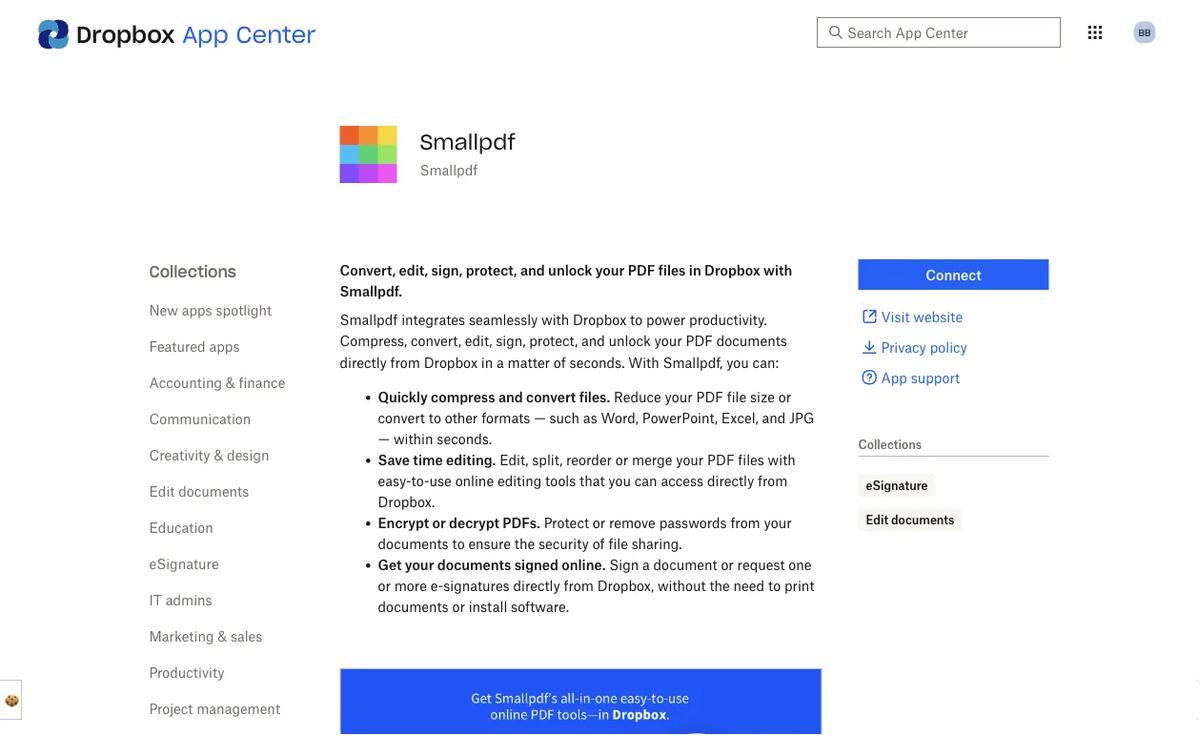 Task type: describe. For each thing, give the bounding box(es) containing it.
it admins link
[[149, 592, 212, 608]]

time
[[413, 452, 443, 468]]

dropbox app center
[[76, 20, 316, 49]]

apps for featured
[[209, 338, 240, 354]]

convert,
[[411, 333, 461, 349]]

convert inside "reduce your pdf file size or convert to other formats — such as word, powerpoint, excel, and jpg — within seconds."
[[378, 410, 425, 426]]

app inside 'app support' link
[[882, 370, 908, 386]]

to-
[[412, 473, 430, 489]]

0 vertical spatial app
[[182, 20, 229, 49]]

install
[[469, 599, 508, 615]]

convert,
[[340, 262, 396, 278]]

from inside sign a document or request one or more e-signatures directly from dropbox, without the need to print documents or install software.
[[564, 578, 594, 594]]

new
[[149, 302, 178, 318]]

featured apps
[[149, 338, 240, 354]]

spotlight
[[216, 302, 272, 318]]

files.
[[580, 389, 611, 405]]

privacy policy
[[882, 339, 968, 355]]

edit, inside smallpdf integrates seamlessly with dropbox to power productivity. compress, convert, edit, sign, protect, and unlock your pdf documents directly from dropbox in a matter of seconds. with smallpdf, you can:
[[465, 333, 493, 349]]

to inside "reduce your pdf file size or convert to other formats — such as word, powerpoint, excel, and jpg — within seconds."
[[429, 410, 441, 426]]

smallpdf.
[[340, 283, 402, 299]]

Search App Center text field
[[848, 22, 1050, 43]]

a inside smallpdf integrates seamlessly with dropbox to power productivity. compress, convert, edit, sign, protect, and unlock your pdf documents directly from dropbox in a matter of seconds. with smallpdf, you can:
[[497, 354, 504, 370]]

need
[[734, 578, 765, 594]]

productivity
[[149, 664, 225, 680]]

security
[[539, 536, 589, 552]]

easy-
[[378, 473, 412, 489]]

pdf inside "reduce your pdf file size or convert to other formats — such as word, powerpoint, excel, and jpg — within seconds."
[[697, 389, 724, 405]]

featured apps link
[[149, 338, 240, 354]]

from inside protect or remove passwords from your documents to ensure the security of file sharing.
[[731, 515, 761, 531]]

connect
[[926, 267, 982, 283]]

file inside protect or remove passwords from your documents to ensure the security of file sharing.
[[609, 536, 628, 552]]

your up more
[[405, 557, 434, 573]]

accounting
[[149, 374, 222, 391]]

you inside edit, split, reorder or merge your pdf files with easy-to-use online editing tools that you can access directly from dropbox.
[[609, 473, 631, 489]]

smallpdf,
[[663, 354, 723, 370]]

edit, split, reorder or merge your pdf files with easy-to-use online editing tools that you can access directly from dropbox.
[[378, 452, 796, 510]]

signed
[[515, 557, 559, 573]]

policy
[[931, 339, 968, 355]]

reduce your pdf file size or convert to other formats — such as word, powerpoint, excel, and jpg — within seconds.
[[378, 389, 815, 447]]

your inside convert, edit, sign, protect, and unlock your pdf files in dropbox with smallpdf.
[[596, 262, 625, 278]]

marketing & sales
[[149, 628, 263, 644]]

access
[[661, 473, 704, 489]]

you inside smallpdf integrates seamlessly with dropbox to power productivity. compress, convert, edit, sign, protect, and unlock your pdf documents directly from dropbox in a matter of seconds. with smallpdf, you can:
[[727, 354, 749, 370]]

and inside smallpdf integrates seamlessly with dropbox to power productivity. compress, convert, edit, sign, protect, and unlock your pdf documents directly from dropbox in a matter of seconds. with smallpdf, you can:
[[582, 333, 605, 349]]

or left decrypt
[[432, 515, 446, 531]]

encrypt
[[378, 515, 429, 531]]

in inside smallpdf integrates seamlessly with dropbox to power productivity. compress, convert, edit, sign, protect, and unlock your pdf documents directly from dropbox in a matter of seconds. with smallpdf, you can:
[[481, 354, 493, 370]]

directly inside smallpdf integrates seamlessly with dropbox to power productivity. compress, convert, edit, sign, protect, and unlock your pdf documents directly from dropbox in a matter of seconds. with smallpdf, you can:
[[340, 354, 387, 370]]

productivity link
[[149, 664, 225, 680]]

or down get
[[378, 578, 391, 594]]

online.
[[562, 557, 606, 573]]

files inside convert, edit, sign, protect, and unlock your pdf files in dropbox with smallpdf.
[[659, 262, 686, 278]]

smallpdf smallpdf
[[420, 129, 516, 178]]

admins
[[166, 592, 212, 608]]

tools
[[546, 473, 576, 489]]

with inside smallpdf integrates seamlessly with dropbox to power productivity. compress, convert, edit, sign, protect, and unlock your pdf documents directly from dropbox in a matter of seconds. with smallpdf, you can:
[[542, 311, 570, 328]]

with
[[629, 354, 660, 370]]

from inside edit, split, reorder or merge your pdf files with easy-to-use online editing tools that you can access directly from dropbox.
[[758, 473, 788, 489]]

request
[[738, 557, 785, 573]]

collections for esignature
[[859, 437, 922, 452]]

decrypt
[[449, 515, 500, 531]]

privacy
[[882, 339, 927, 355]]

1 vertical spatial esignature link
[[149, 556, 219, 572]]

files inside edit, split, reorder or merge your pdf files with easy-to-use online editing tools that you can access directly from dropbox.
[[739, 452, 765, 468]]

in inside convert, edit, sign, protect, and unlock your pdf files in dropbox with smallpdf.
[[689, 262, 702, 278]]

1 horizontal spatial edit documents link
[[866, 510, 955, 529]]

education
[[149, 519, 213, 536]]

sign
[[610, 557, 639, 573]]

visit website link
[[859, 305, 1050, 328]]

reduce
[[614, 389, 662, 405]]

dropbox,
[[598, 578, 654, 594]]

powerpoint,
[[643, 410, 718, 426]]

website
[[914, 309, 963, 325]]

it admins
[[149, 592, 212, 608]]

as
[[584, 410, 598, 426]]

pdf inside edit, split, reorder or merge your pdf files with easy-to-use online editing tools that you can access directly from dropbox.
[[708, 452, 735, 468]]

of inside protect or remove passwords from your documents to ensure the security of file sharing.
[[593, 536, 605, 552]]

file inside "reduce your pdf file size or convert to other formats — such as word, powerpoint, excel, and jpg — within seconds."
[[727, 389, 747, 405]]

pdf inside convert, edit, sign, protect, and unlock your pdf files in dropbox with smallpdf.
[[628, 262, 656, 278]]

pdf inside smallpdf integrates seamlessly with dropbox to power productivity. compress, convert, edit, sign, protect, and unlock your pdf documents directly from dropbox in a matter of seconds. with smallpdf, you can:
[[686, 333, 713, 349]]

more
[[395, 578, 427, 594]]

or up 'need'
[[721, 557, 734, 573]]

seamlessly
[[469, 311, 538, 328]]

compress
[[431, 389, 496, 405]]

your inside protect or remove passwords from your documents to ensure the security of file sharing.
[[764, 515, 792, 531]]

apps for new
[[182, 302, 212, 318]]

integrates
[[402, 311, 466, 328]]

0 vertical spatial edit
[[149, 483, 175, 499]]

1 horizontal spatial edit
[[866, 513, 889, 527]]

online
[[456, 473, 494, 489]]

from inside smallpdf integrates seamlessly with dropbox to power productivity. compress, convert, edit, sign, protect, and unlock your pdf documents directly from dropbox in a matter of seconds. with smallpdf, you can:
[[391, 354, 421, 370]]

save time editing.
[[378, 452, 496, 468]]

communication link
[[149, 411, 251, 427]]

power
[[647, 311, 686, 328]]

the inside protect or remove passwords from your documents to ensure the security of file sharing.
[[515, 536, 535, 552]]

documents inside protect or remove passwords from your documents to ensure the security of file sharing.
[[378, 536, 449, 552]]

or inside "reduce your pdf file size or convert to other formats — such as word, powerpoint, excel, and jpg — within seconds."
[[779, 389, 792, 405]]

protect
[[544, 515, 589, 531]]

a inside sign a document or request one or more e-signatures directly from dropbox, without the need to print documents or install software.
[[643, 557, 650, 573]]

pdfs.
[[503, 515, 541, 531]]

smallpdf inside the smallpdf smallpdf
[[420, 162, 478, 178]]

accounting & finance link
[[149, 374, 286, 391]]

support
[[912, 370, 961, 386]]

directly inside sign a document or request one or more e-signatures directly from dropbox, without the need to print documents or install software.
[[514, 578, 561, 594]]

& for design
[[214, 447, 223, 463]]

protect, inside smallpdf integrates seamlessly with dropbox to power productivity. compress, convert, edit, sign, protect, and unlock your pdf documents directly from dropbox in a matter of seconds. with smallpdf, you can:
[[530, 333, 578, 349]]

project management link
[[149, 701, 280, 717]]

with inside edit, split, reorder or merge your pdf files with easy-to-use online editing tools that you can access directly from dropbox.
[[768, 452, 796, 468]]

merge
[[632, 452, 673, 468]]

smallpdf integrates seamlessly with dropbox to power productivity. compress, convert, edit, sign, protect, and unlock your pdf documents directly from dropbox in a matter of seconds. with smallpdf, you can:
[[340, 311, 788, 370]]

print
[[785, 578, 815, 594]]

your inside smallpdf integrates seamlessly with dropbox to power productivity. compress, convert, edit, sign, protect, and unlock your pdf documents directly from dropbox in a matter of seconds. with smallpdf, you can:
[[655, 333, 683, 349]]

signatures
[[444, 578, 510, 594]]

your inside "reduce your pdf file size or convert to other formats — such as word, powerpoint, excel, and jpg — within seconds."
[[665, 389, 693, 405]]

can:
[[753, 354, 779, 370]]

documents inside smallpdf integrates seamlessly with dropbox to power productivity. compress, convert, edit, sign, protect, and unlock your pdf documents directly from dropbox in a matter of seconds. with smallpdf, you can:
[[717, 333, 788, 349]]

it
[[149, 592, 162, 608]]

quickly compress and convert files.
[[378, 389, 611, 405]]

editing
[[498, 473, 542, 489]]

can
[[635, 473, 658, 489]]

documents inside sign a document or request one or more e-signatures directly from dropbox, without the need to print documents or install software.
[[378, 599, 449, 615]]



Task type: locate. For each thing, give the bounding box(es) containing it.
— up save
[[378, 431, 390, 447]]

0 vertical spatial edit documents link
[[149, 483, 249, 499]]

software.
[[511, 599, 569, 615]]

1 vertical spatial edit
[[866, 513, 889, 527]]

sign, up integrates
[[432, 262, 463, 278]]

—
[[534, 410, 546, 426], [378, 431, 390, 447]]

1 horizontal spatial directly
[[514, 578, 561, 594]]

1 horizontal spatial you
[[727, 354, 749, 370]]

convert, edit, sign, protect, and unlock your pdf files in dropbox with smallpdf.
[[340, 262, 793, 299]]

management
[[197, 701, 280, 717]]

0 vertical spatial esignature link
[[866, 476, 928, 495]]

0 vertical spatial —
[[534, 410, 546, 426]]

0 vertical spatial unlock
[[549, 262, 593, 278]]

seconds. down other
[[437, 431, 492, 447]]

0 horizontal spatial edit documents
[[149, 483, 249, 499]]

new apps spotlight link
[[149, 302, 272, 318]]

edit, right convert,
[[399, 262, 428, 278]]

app
[[182, 20, 229, 49], [882, 370, 908, 386]]

2 horizontal spatial directly
[[708, 473, 755, 489]]

convert up "such"
[[527, 389, 576, 405]]

to down encrypt or decrypt pdfs.
[[452, 536, 465, 552]]

0 vertical spatial a
[[497, 354, 504, 370]]

to left other
[[429, 410, 441, 426]]

sign,
[[432, 262, 463, 278], [496, 333, 526, 349]]

a left 'matter'
[[497, 354, 504, 370]]

& for finance
[[226, 374, 235, 391]]

& left design
[[214, 447, 223, 463]]

app support link
[[859, 366, 1050, 389]]

remove
[[609, 515, 656, 531]]

files up power
[[659, 262, 686, 278]]

smallpdf for smallpdf integrates seamlessly with dropbox to power productivity. compress, convert, edit, sign, protect, and unlock your pdf documents directly from dropbox in a matter of seconds. with smallpdf, you can:
[[340, 311, 398, 328]]

1 vertical spatial edit documents
[[866, 513, 955, 527]]

your down power
[[655, 333, 683, 349]]

1 horizontal spatial collections
[[859, 437, 922, 452]]

0 vertical spatial &
[[226, 374, 235, 391]]

1 horizontal spatial file
[[727, 389, 747, 405]]

0 vertical spatial smallpdf
[[420, 129, 516, 155]]

size
[[751, 389, 775, 405]]

your
[[596, 262, 625, 278], [655, 333, 683, 349], [665, 389, 693, 405], [676, 452, 704, 468], [764, 515, 792, 531], [405, 557, 434, 573]]

and up the seamlessly
[[521, 262, 545, 278]]

unlock up with on the right of page
[[609, 333, 651, 349]]

unlock up smallpdf integrates seamlessly with dropbox to power productivity. compress, convert, edit, sign, protect, and unlock your pdf documents directly from dropbox in a matter of seconds. with smallpdf, you can:
[[549, 262, 593, 278]]

or right size
[[779, 389, 792, 405]]

— left "such"
[[534, 410, 546, 426]]

0 horizontal spatial of
[[554, 354, 566, 370]]

to inside sign a document or request one or more e-signatures directly from dropbox, without the need to print documents or install software.
[[769, 578, 781, 594]]

0 horizontal spatial directly
[[340, 354, 387, 370]]

or inside edit, split, reorder or merge your pdf files with easy-to-use online editing tools that you can access directly from dropbox.
[[616, 452, 629, 468]]

0 vertical spatial of
[[554, 354, 566, 370]]

2 vertical spatial directly
[[514, 578, 561, 594]]

protect, up 'matter'
[[530, 333, 578, 349]]

1 horizontal spatial files
[[739, 452, 765, 468]]

2 vertical spatial with
[[768, 452, 796, 468]]

collections
[[149, 262, 237, 281], [859, 437, 922, 452]]

you
[[727, 354, 749, 370], [609, 473, 631, 489]]

your up access
[[676, 452, 704, 468]]

1 horizontal spatial app
[[882, 370, 908, 386]]

edit, down the seamlessly
[[465, 333, 493, 349]]

1 vertical spatial &
[[214, 447, 223, 463]]

unlock inside smallpdf integrates seamlessly with dropbox to power productivity. compress, convert, edit, sign, protect, and unlock your pdf documents directly from dropbox in a matter of seconds. with smallpdf, you can:
[[609, 333, 651, 349]]

productivity.
[[690, 311, 767, 328]]

0 horizontal spatial seconds.
[[437, 431, 492, 447]]

1 vertical spatial you
[[609, 473, 631, 489]]

sales
[[231, 628, 263, 644]]

edit
[[149, 483, 175, 499], [866, 513, 889, 527]]

0 vertical spatial file
[[727, 389, 747, 405]]

sign, inside convert, edit, sign, protect, and unlock your pdf files in dropbox with smallpdf.
[[432, 262, 463, 278]]

0 horizontal spatial edit,
[[399, 262, 428, 278]]

0 horizontal spatial sign,
[[432, 262, 463, 278]]

1 horizontal spatial convert
[[527, 389, 576, 405]]

0 vertical spatial the
[[515, 536, 535, 552]]

&
[[226, 374, 235, 391], [214, 447, 223, 463], [218, 628, 227, 644]]

1 vertical spatial directly
[[708, 473, 755, 489]]

with down convert, edit, sign, protect, and unlock your pdf files in dropbox with smallpdf.
[[542, 311, 570, 328]]

sign, down the seamlessly
[[496, 333, 526, 349]]

esignature
[[866, 478, 928, 493], [149, 556, 219, 572]]

1 vertical spatial the
[[710, 578, 730, 594]]

1 vertical spatial file
[[609, 536, 628, 552]]

dropbox inside convert, edit, sign, protect, and unlock your pdf files in dropbox with smallpdf.
[[705, 262, 761, 278]]

of right 'matter'
[[554, 354, 566, 370]]

0 vertical spatial edit documents
[[149, 483, 249, 499]]

your up request
[[764, 515, 792, 531]]

sharing.
[[632, 536, 682, 552]]

1 vertical spatial edit,
[[465, 333, 493, 349]]

formats
[[482, 410, 531, 426]]

reorder
[[566, 452, 612, 468]]

0 horizontal spatial the
[[515, 536, 535, 552]]

with down jpg
[[768, 452, 796, 468]]

within
[[394, 431, 433, 447]]

featured
[[149, 338, 206, 354]]

visit website
[[882, 309, 963, 325]]

edit, inside convert, edit, sign, protect, and unlock your pdf files in dropbox with smallpdf.
[[399, 262, 428, 278]]

sign a document or request one or more e-signatures directly from dropbox, without the need to print documents or install software.
[[378, 557, 815, 615]]

pdf up power
[[628, 262, 656, 278]]

1 horizontal spatial unlock
[[609, 333, 651, 349]]

0 horizontal spatial —
[[378, 431, 390, 447]]

use
[[430, 473, 452, 489]]

collections down app support
[[859, 437, 922, 452]]

1 horizontal spatial protect,
[[530, 333, 578, 349]]

1 vertical spatial unlock
[[609, 333, 651, 349]]

or left merge
[[616, 452, 629, 468]]

to left power
[[630, 311, 643, 328]]

0 vertical spatial esignature
[[866, 478, 928, 493]]

without
[[658, 578, 706, 594]]

0 horizontal spatial in
[[481, 354, 493, 370]]

1 horizontal spatial the
[[710, 578, 730, 594]]

0 horizontal spatial file
[[609, 536, 628, 552]]

0 vertical spatial seconds.
[[570, 354, 625, 370]]

0 horizontal spatial protect,
[[466, 262, 517, 278]]

and up 'formats'
[[499, 389, 523, 405]]

protect, up the seamlessly
[[466, 262, 517, 278]]

0 vertical spatial protect,
[[466, 262, 517, 278]]

editing.
[[446, 452, 496, 468]]

the left 'need'
[[710, 578, 730, 594]]

from down online.
[[564, 578, 594, 594]]

0 vertical spatial sign,
[[432, 262, 463, 278]]

0 horizontal spatial collections
[[149, 262, 237, 281]]

and inside "reduce your pdf file size or convert to other formats — such as word, powerpoint, excel, and jpg — within seconds."
[[763, 410, 786, 426]]

0 horizontal spatial files
[[659, 262, 686, 278]]

and
[[521, 262, 545, 278], [582, 333, 605, 349], [499, 389, 523, 405], [763, 410, 786, 426]]

pdf up smallpdf,
[[686, 333, 713, 349]]

bb button
[[1130, 17, 1161, 48]]

pdf down excel,
[[708, 452, 735, 468]]

connect button
[[859, 259, 1050, 290]]

1 horizontal spatial of
[[593, 536, 605, 552]]

of up online.
[[593, 536, 605, 552]]

or inside protect or remove passwords from your documents to ensure the security of file sharing.
[[593, 515, 606, 531]]

0 vertical spatial in
[[689, 262, 702, 278]]

the down pdfs.
[[515, 536, 535, 552]]

0 vertical spatial with
[[764, 262, 793, 278]]

1 horizontal spatial sign,
[[496, 333, 526, 349]]

your inside edit, split, reorder or merge your pdf files with easy-to-use online editing tools that you can access directly from dropbox.
[[676, 452, 704, 468]]

edit documents link
[[149, 483, 249, 499], [866, 510, 955, 529]]

unlock inside convert, edit, sign, protect, and unlock your pdf files in dropbox with smallpdf.
[[549, 262, 593, 278]]

collections for new apps spotlight
[[149, 262, 237, 281]]

directly down the signed
[[514, 578, 561, 594]]

a right the sign
[[643, 557, 650, 573]]

& left finance
[[226, 374, 235, 391]]

get
[[378, 557, 402, 573]]

finance
[[239, 374, 286, 391]]

0 vertical spatial files
[[659, 262, 686, 278]]

pdf up powerpoint, on the right of page
[[697, 389, 724, 405]]

and up files.
[[582, 333, 605, 349]]

1 vertical spatial protect,
[[530, 333, 578, 349]]

1 vertical spatial in
[[481, 354, 493, 370]]

creativity & design
[[149, 447, 269, 463]]

bb
[[1139, 26, 1152, 38]]

1 vertical spatial of
[[593, 536, 605, 552]]

0 horizontal spatial convert
[[378, 410, 425, 426]]

from up the quickly
[[391, 354, 421, 370]]

in up quickly compress and convert files.
[[481, 354, 493, 370]]

0 horizontal spatial esignature
[[149, 556, 219, 572]]

app support
[[882, 370, 961, 386]]

the inside sign a document or request one or more e-signatures directly from dropbox, without the need to print documents or install software.
[[710, 578, 730, 594]]

1 horizontal spatial —
[[534, 410, 546, 426]]

pdf
[[628, 262, 656, 278], [686, 333, 713, 349], [697, 389, 724, 405], [708, 452, 735, 468]]

and down size
[[763, 410, 786, 426]]

to
[[630, 311, 643, 328], [429, 410, 441, 426], [452, 536, 465, 552], [769, 578, 781, 594]]

1 vertical spatial edit documents link
[[866, 510, 955, 529]]

file up the sign
[[609, 536, 628, 552]]

from up request
[[731, 515, 761, 531]]

your up powerpoint, on the right of page
[[665, 389, 693, 405]]

0 horizontal spatial edit
[[149, 483, 175, 499]]

apps up accounting & finance link
[[209, 338, 240, 354]]

of
[[554, 354, 566, 370], [593, 536, 605, 552]]

0 vertical spatial you
[[727, 354, 749, 370]]

smallpdf for smallpdf smallpdf
[[420, 129, 516, 155]]

split,
[[532, 452, 563, 468]]

0 vertical spatial directly
[[340, 354, 387, 370]]

1 vertical spatial with
[[542, 311, 570, 328]]

you left can at the bottom of the page
[[609, 473, 631, 489]]

project management
[[149, 701, 280, 717]]

1 vertical spatial a
[[643, 557, 650, 573]]

1 horizontal spatial edit,
[[465, 333, 493, 349]]

0 vertical spatial apps
[[182, 302, 212, 318]]

to inside protect or remove passwords from your documents to ensure the security of file sharing.
[[452, 536, 465, 552]]

seconds. inside "reduce your pdf file size or convert to other formats — such as word, powerpoint, excel, and jpg — within seconds."
[[437, 431, 492, 447]]

& left sales
[[218, 628, 227, 644]]

directly right access
[[708, 473, 755, 489]]

0 horizontal spatial you
[[609, 473, 631, 489]]

convert down the quickly
[[378, 410, 425, 426]]

in up productivity.
[[689, 262, 702, 278]]

privacy policy link
[[859, 336, 1050, 359]]

1 vertical spatial sign,
[[496, 333, 526, 349]]

protect, inside convert, edit, sign, protect, and unlock your pdf files in dropbox with smallpdf.
[[466, 262, 517, 278]]

edit,
[[500, 452, 529, 468]]

marketing
[[149, 628, 214, 644]]

ensure
[[469, 536, 511, 552]]

0 horizontal spatial a
[[497, 354, 504, 370]]

to inside smallpdf integrates seamlessly with dropbox to power productivity. compress, convert, edit, sign, protect, and unlock your pdf documents directly from dropbox in a matter of seconds. with smallpdf, you can:
[[630, 311, 643, 328]]

directly inside edit, split, reorder or merge your pdf files with easy-to-use online editing tools that you can access directly from dropbox.
[[708, 473, 755, 489]]

0 horizontal spatial edit documents link
[[149, 483, 249, 499]]

0 vertical spatial collections
[[149, 262, 237, 281]]

sign, inside smallpdf integrates seamlessly with dropbox to power productivity. compress, convert, edit, sign, protect, and unlock your pdf documents directly from dropbox in a matter of seconds. with smallpdf, you can:
[[496, 333, 526, 349]]

2 vertical spatial &
[[218, 628, 227, 644]]

of inside smallpdf integrates seamlessly with dropbox to power productivity. compress, convert, edit, sign, protect, and unlock your pdf documents directly from dropbox in a matter of seconds. with smallpdf, you can:
[[554, 354, 566, 370]]

excel,
[[722, 410, 759, 426]]

smallpdf inside smallpdf integrates seamlessly with dropbox to power productivity. compress, convert, edit, sign, protect, and unlock your pdf documents directly from dropbox in a matter of seconds. with smallpdf, you can:
[[340, 311, 398, 328]]

0 horizontal spatial app
[[182, 20, 229, 49]]

1 vertical spatial esignature
[[149, 556, 219, 572]]

collections up new apps spotlight "link"
[[149, 262, 237, 281]]

one
[[789, 557, 812, 573]]

1 vertical spatial convert
[[378, 410, 425, 426]]

center
[[236, 20, 316, 49]]

from down excel,
[[758, 473, 788, 489]]

1 vertical spatial apps
[[209, 338, 240, 354]]

you left can:
[[727, 354, 749, 370]]

with up productivity.
[[764, 262, 793, 278]]

smallpdf
[[420, 129, 516, 155], [420, 162, 478, 178], [340, 311, 398, 328]]

with inside convert, edit, sign, protect, and unlock your pdf files in dropbox with smallpdf.
[[764, 262, 793, 278]]

that
[[580, 473, 605, 489]]

1 horizontal spatial in
[[689, 262, 702, 278]]

passwords
[[660, 515, 727, 531]]

from
[[391, 354, 421, 370], [758, 473, 788, 489], [731, 515, 761, 531], [564, 578, 594, 594]]

seconds. inside smallpdf integrates seamlessly with dropbox to power productivity. compress, convert, edit, sign, protect, and unlock your pdf documents directly from dropbox in a matter of seconds. with smallpdf, you can:
[[570, 354, 625, 370]]

or right protect
[[593, 515, 606, 531]]

1 vertical spatial files
[[739, 452, 765, 468]]

app down the privacy
[[882, 370, 908, 386]]

& for sales
[[218, 628, 227, 644]]

project
[[149, 701, 193, 717]]

0 vertical spatial convert
[[527, 389, 576, 405]]

1 vertical spatial smallpdf
[[420, 162, 478, 178]]

quickly
[[378, 389, 428, 405]]

e-
[[431, 578, 444, 594]]

1 horizontal spatial seconds.
[[570, 354, 625, 370]]

or down "signatures"
[[452, 599, 465, 615]]

matter
[[508, 354, 550, 370]]

1 horizontal spatial edit documents
[[866, 513, 955, 527]]

communication
[[149, 411, 251, 427]]

0 horizontal spatial unlock
[[549, 262, 593, 278]]

and inside convert, edit, sign, protect, and unlock your pdf files in dropbox with smallpdf.
[[521, 262, 545, 278]]

1 vertical spatial seconds.
[[437, 431, 492, 447]]

design
[[227, 447, 269, 463]]

0 horizontal spatial esignature link
[[149, 556, 219, 572]]

0 vertical spatial edit,
[[399, 262, 428, 278]]

protect or remove passwords from your documents to ensure the security of file sharing.
[[378, 515, 792, 552]]

directly down compress,
[[340, 354, 387, 370]]

1 vertical spatial —
[[378, 431, 390, 447]]

dropbox.
[[378, 494, 435, 510]]

seconds. up files.
[[570, 354, 625, 370]]

files down excel,
[[739, 452, 765, 468]]

your up smallpdf integrates seamlessly with dropbox to power productivity. compress, convert, edit, sign, protect, and unlock your pdf documents directly from dropbox in a matter of seconds. with smallpdf, you can:
[[596, 262, 625, 278]]

creativity
[[149, 447, 210, 463]]

file up excel,
[[727, 389, 747, 405]]

the
[[515, 536, 535, 552], [710, 578, 730, 594]]

1 vertical spatial app
[[882, 370, 908, 386]]

such
[[550, 410, 580, 426]]

1 vertical spatial collections
[[859, 437, 922, 452]]

1 horizontal spatial a
[[643, 557, 650, 573]]

1 horizontal spatial esignature link
[[866, 476, 928, 495]]

2 vertical spatial smallpdf
[[340, 311, 398, 328]]

app left center
[[182, 20, 229, 49]]

to down request
[[769, 578, 781, 594]]

apps right new
[[182, 302, 212, 318]]

compress,
[[340, 333, 407, 349]]



Task type: vqa. For each thing, say whether or not it's contained in the screenshot.
07-Green_Blue_DM-4k PNG • dev-build (1) PNG
no



